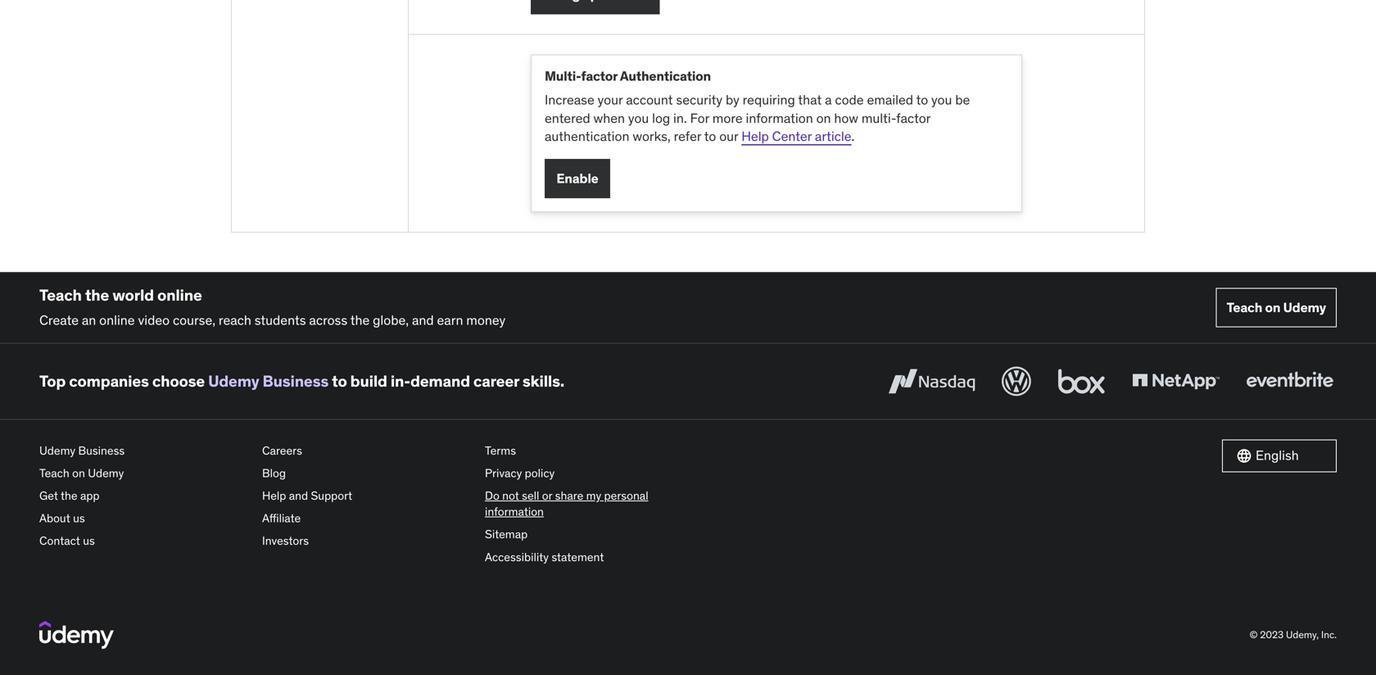 Task type: describe. For each thing, give the bounding box(es) containing it.
security
[[676, 91, 723, 108]]

get the app link
[[39, 485, 249, 507]]

sitemap link
[[485, 523, 695, 546]]

world
[[112, 285, 154, 305]]

money
[[467, 312, 506, 329]]

box image
[[1055, 363, 1110, 399]]

video
[[138, 312, 170, 329]]

teach the world online create an online video course, reach students across the globe, and earn money
[[39, 285, 506, 329]]

a
[[825, 91, 832, 108]]

teach on udemy
[[1227, 299, 1327, 316]]

course,
[[173, 312, 216, 329]]

udemy business teach on udemy get the app about us contact us
[[39, 443, 125, 548]]

across
[[309, 312, 348, 329]]

an
[[82, 312, 96, 329]]

blog
[[262, 466, 286, 481]]

more
[[713, 110, 743, 126]]

choose
[[152, 371, 205, 391]]

©
[[1250, 629, 1258, 641]]

support
[[311, 488, 353, 503]]

about
[[39, 511, 70, 526]]

on inside udemy business teach on udemy get the app about us contact us
[[72, 466, 85, 481]]

when
[[594, 110, 625, 126]]

udemy image
[[39, 621, 114, 649]]

and inside "teach the world online create an online video course, reach students across the globe, and earn money"
[[412, 312, 434, 329]]

affiliate
[[262, 511, 301, 526]]

business inside udemy business teach on udemy get the app about us contact us
[[78, 443, 125, 458]]

be
[[956, 91, 971, 108]]

about us link
[[39, 507, 249, 530]]

enable
[[557, 170, 599, 187]]

your
[[598, 91, 623, 108]]

that
[[798, 91, 822, 108]]

in.
[[674, 110, 687, 126]]

contact
[[39, 534, 80, 548]]

by
[[726, 91, 740, 108]]

career
[[474, 371, 519, 391]]

get
[[39, 488, 58, 503]]

our
[[720, 128, 739, 145]]

0 vertical spatial udemy business link
[[208, 371, 329, 391]]

enable button
[[545, 159, 611, 198]]

and inside careers blog help and support affiliate investors
[[289, 488, 308, 503]]

code
[[835, 91, 864, 108]]

requiring
[[743, 91, 796, 108]]

multi-
[[862, 110, 897, 126]]

nasdaq image
[[885, 363, 979, 399]]

works,
[[633, 128, 671, 145]]

2023
[[1261, 629, 1284, 641]]

sell
[[522, 488, 540, 503]]

privacy policy link
[[485, 462, 695, 485]]

0 vertical spatial the
[[85, 285, 109, 305]]

create
[[39, 312, 79, 329]]

help center article .
[[742, 128, 855, 145]]

netapp image
[[1129, 363, 1224, 399]]

1 horizontal spatial business
[[263, 371, 329, 391]]

teach for on
[[1227, 299, 1263, 316]]

factor inside "increase your account security by requiring that a code emailed to you be entered when you log in. for more information on how multi-factor authentication works, refer to our"
[[897, 110, 931, 126]]

affiliate link
[[262, 507, 472, 530]]

udemy up eventbrite "image"
[[1284, 299, 1327, 316]]

1 vertical spatial teach on udemy link
[[39, 462, 249, 485]]

1 horizontal spatial help
[[742, 128, 769, 145]]

companies
[[69, 371, 149, 391]]

accessibility
[[485, 550, 549, 564]]

english button
[[1223, 439, 1337, 472]]

investors link
[[262, 530, 472, 553]]

terms
[[485, 443, 516, 458]]

1 vertical spatial online
[[99, 312, 135, 329]]

english
[[1256, 447, 1300, 464]]

help inside careers blog help and support affiliate investors
[[262, 488, 286, 503]]

1 horizontal spatial to
[[705, 128, 717, 145]]

teach inside udemy business teach on udemy get the app about us contact us
[[39, 466, 69, 481]]

privacy
[[485, 466, 522, 481]]

share
[[555, 488, 584, 503]]

© 2023 udemy, inc.
[[1250, 629, 1337, 641]]

2 horizontal spatial on
[[1266, 299, 1281, 316]]

information inside terms privacy policy do not sell or share my personal information sitemap accessibility statement
[[485, 504, 544, 519]]

top companies choose udemy business to build in-demand career skills.
[[39, 371, 565, 391]]

careers blog help and support affiliate investors
[[262, 443, 353, 548]]

help center article link
[[742, 128, 852, 145]]

inc.
[[1322, 629, 1337, 641]]

earn
[[437, 312, 463, 329]]



Task type: vqa. For each thing, say whether or not it's contained in the screenshot.
Show lecture description image to the bottom
no



Task type: locate. For each thing, give the bounding box(es) containing it.
information inside "increase your account security by requiring that a code emailed to you be entered when you log in. for more information on how multi-factor authentication works, refer to our"
[[746, 110, 814, 126]]

0 vertical spatial us
[[73, 511, 85, 526]]

on up app
[[72, 466, 85, 481]]

1 vertical spatial us
[[83, 534, 95, 548]]

investors
[[262, 534, 309, 548]]

the up an
[[85, 285, 109, 305]]

factor
[[581, 68, 618, 85], [897, 110, 931, 126]]

factor down emailed
[[897, 110, 931, 126]]

log
[[652, 110, 671, 126]]

teach on udemy link up 'about us' link at the left of page
[[39, 462, 249, 485]]

1 horizontal spatial online
[[157, 285, 202, 305]]

udemy business link up get the app link
[[39, 439, 249, 462]]

to
[[917, 91, 929, 108], [705, 128, 717, 145], [332, 371, 347, 391]]

the right get on the bottom left of the page
[[61, 488, 77, 503]]

udemy business link
[[208, 371, 329, 391], [39, 439, 249, 462]]

online up course,
[[157, 285, 202, 305]]

0 vertical spatial on
[[817, 110, 831, 126]]

teach
[[39, 285, 82, 305], [1227, 299, 1263, 316], [39, 466, 69, 481]]

do not sell or share my personal information button
[[485, 485, 695, 523]]

and left "earn"
[[412, 312, 434, 329]]

multi-
[[545, 68, 581, 85]]

0 vertical spatial information
[[746, 110, 814, 126]]

do
[[485, 488, 500, 503]]

personal
[[604, 488, 649, 503]]

top
[[39, 371, 66, 391]]

0 horizontal spatial you
[[628, 110, 649, 126]]

policy
[[525, 466, 555, 481]]

0 horizontal spatial teach on udemy link
[[39, 462, 249, 485]]

to left build on the left bottom of the page
[[332, 371, 347, 391]]

globe,
[[373, 312, 409, 329]]

0 horizontal spatial factor
[[581, 68, 618, 85]]

information down the not
[[485, 504, 544, 519]]

business
[[263, 371, 329, 391], [78, 443, 125, 458]]

1 vertical spatial information
[[485, 504, 544, 519]]

the
[[85, 285, 109, 305], [351, 312, 370, 329], [61, 488, 77, 503]]

2 horizontal spatial to
[[917, 91, 929, 108]]

0 horizontal spatial business
[[78, 443, 125, 458]]

1 vertical spatial on
[[1266, 299, 1281, 316]]

app
[[80, 488, 100, 503]]

authentication
[[545, 128, 630, 145]]

build
[[350, 371, 387, 391]]

1 vertical spatial udemy business link
[[39, 439, 249, 462]]

not
[[502, 488, 519, 503]]

to left our
[[705, 128, 717, 145]]

online right an
[[99, 312, 135, 329]]

emailed
[[867, 91, 914, 108]]

teach inside "teach the world online create an online video course, reach students across the globe, and earn money"
[[39, 285, 82, 305]]

increase your account security by requiring that a code emailed to you be entered when you log in. for more information on how multi-factor authentication works, refer to our
[[545, 91, 971, 145]]

udemy up app
[[88, 466, 124, 481]]

0 vertical spatial factor
[[581, 68, 618, 85]]

blog link
[[262, 462, 472, 485]]

2 horizontal spatial the
[[351, 312, 370, 329]]

1 vertical spatial business
[[78, 443, 125, 458]]

for
[[690, 110, 710, 126]]

or
[[542, 488, 553, 503]]

1 horizontal spatial teach on udemy link
[[1217, 288, 1337, 328]]

statement
[[552, 550, 604, 564]]

demand
[[411, 371, 470, 391]]

authentication
[[620, 68, 711, 85]]

0 horizontal spatial help
[[262, 488, 286, 503]]

how
[[835, 110, 859, 126]]

factor up your
[[581, 68, 618, 85]]

to right emailed
[[917, 91, 929, 108]]

careers link
[[262, 439, 472, 462]]

entered
[[545, 110, 591, 126]]

1 horizontal spatial and
[[412, 312, 434, 329]]

1 vertical spatial to
[[705, 128, 717, 145]]

information down requiring
[[746, 110, 814, 126]]

0 vertical spatial online
[[157, 285, 202, 305]]

accessibility statement link
[[485, 546, 695, 569]]

on
[[817, 110, 831, 126], [1266, 299, 1281, 316], [72, 466, 85, 481]]

volkswagen image
[[999, 363, 1035, 399]]

article
[[815, 128, 852, 145]]

on down the "a"
[[817, 110, 831, 126]]

account
[[626, 91, 673, 108]]

you left be on the right top
[[932, 91, 953, 108]]

0 horizontal spatial on
[[72, 466, 85, 481]]

.
[[852, 128, 855, 145]]

reach
[[219, 312, 251, 329]]

udemy
[[1284, 299, 1327, 316], [208, 371, 259, 391], [39, 443, 75, 458], [88, 466, 124, 481]]

1 horizontal spatial information
[[746, 110, 814, 126]]

udemy up get on the bottom left of the page
[[39, 443, 75, 458]]

0 horizontal spatial online
[[99, 312, 135, 329]]

udemy business link down students
[[208, 371, 329, 391]]

0 vertical spatial teach on udemy link
[[1217, 288, 1337, 328]]

help down blog
[[262, 488, 286, 503]]

help right our
[[742, 128, 769, 145]]

0 horizontal spatial and
[[289, 488, 308, 503]]

0 horizontal spatial the
[[61, 488, 77, 503]]

center
[[773, 128, 812, 145]]

you
[[932, 91, 953, 108], [628, 110, 649, 126]]

1 horizontal spatial factor
[[897, 110, 931, 126]]

1 horizontal spatial on
[[817, 110, 831, 126]]

terms privacy policy do not sell or share my personal information sitemap accessibility statement
[[485, 443, 649, 564]]

0 vertical spatial you
[[932, 91, 953, 108]]

teach for the
[[39, 285, 82, 305]]

business up app
[[78, 443, 125, 458]]

1 vertical spatial and
[[289, 488, 308, 503]]

the inside udemy business teach on udemy get the app about us contact us
[[61, 488, 77, 503]]

business down students
[[263, 371, 329, 391]]

careers
[[262, 443, 302, 458]]

1 horizontal spatial you
[[932, 91, 953, 108]]

1 horizontal spatial the
[[85, 285, 109, 305]]

on up eventbrite "image"
[[1266, 299, 1281, 316]]

2 vertical spatial to
[[332, 371, 347, 391]]

us right contact
[[83, 534, 95, 548]]

on inside "increase your account security by requiring that a code emailed to you be entered when you log in. for more information on how multi-factor authentication works, refer to our"
[[817, 110, 831, 126]]

in-
[[391, 371, 411, 391]]

0 vertical spatial help
[[742, 128, 769, 145]]

0 vertical spatial business
[[263, 371, 329, 391]]

2 vertical spatial the
[[61, 488, 77, 503]]

us
[[73, 511, 85, 526], [83, 534, 95, 548]]

0 vertical spatial to
[[917, 91, 929, 108]]

1 vertical spatial you
[[628, 110, 649, 126]]

1 vertical spatial help
[[262, 488, 286, 503]]

0 horizontal spatial information
[[485, 504, 544, 519]]

small image
[[1237, 448, 1253, 464]]

teach on udemy link up eventbrite "image"
[[1217, 288, 1337, 328]]

increase
[[545, 91, 595, 108]]

terms link
[[485, 439, 695, 462]]

and
[[412, 312, 434, 329], [289, 488, 308, 503]]

teach on udemy link
[[1217, 288, 1337, 328], [39, 462, 249, 485]]

the left globe,
[[351, 312, 370, 329]]

students
[[255, 312, 306, 329]]

0 horizontal spatial to
[[332, 371, 347, 391]]

help
[[742, 128, 769, 145], [262, 488, 286, 503]]

1 vertical spatial the
[[351, 312, 370, 329]]

udemy right the choose
[[208, 371, 259, 391]]

multi-factor authentication
[[545, 68, 711, 85]]

2 vertical spatial on
[[72, 466, 85, 481]]

eventbrite image
[[1243, 363, 1337, 399]]

sitemap
[[485, 527, 528, 542]]

refer
[[674, 128, 702, 145]]

1 vertical spatial factor
[[897, 110, 931, 126]]

contact us link
[[39, 530, 249, 553]]

skills.
[[523, 371, 565, 391]]

and up affiliate
[[289, 488, 308, 503]]

you down account
[[628, 110, 649, 126]]

information
[[746, 110, 814, 126], [485, 504, 544, 519]]

my
[[586, 488, 602, 503]]

help and support link
[[262, 485, 472, 507]]

us right about
[[73, 511, 85, 526]]

udemy,
[[1287, 629, 1320, 641]]

0 vertical spatial and
[[412, 312, 434, 329]]

online
[[157, 285, 202, 305], [99, 312, 135, 329]]



